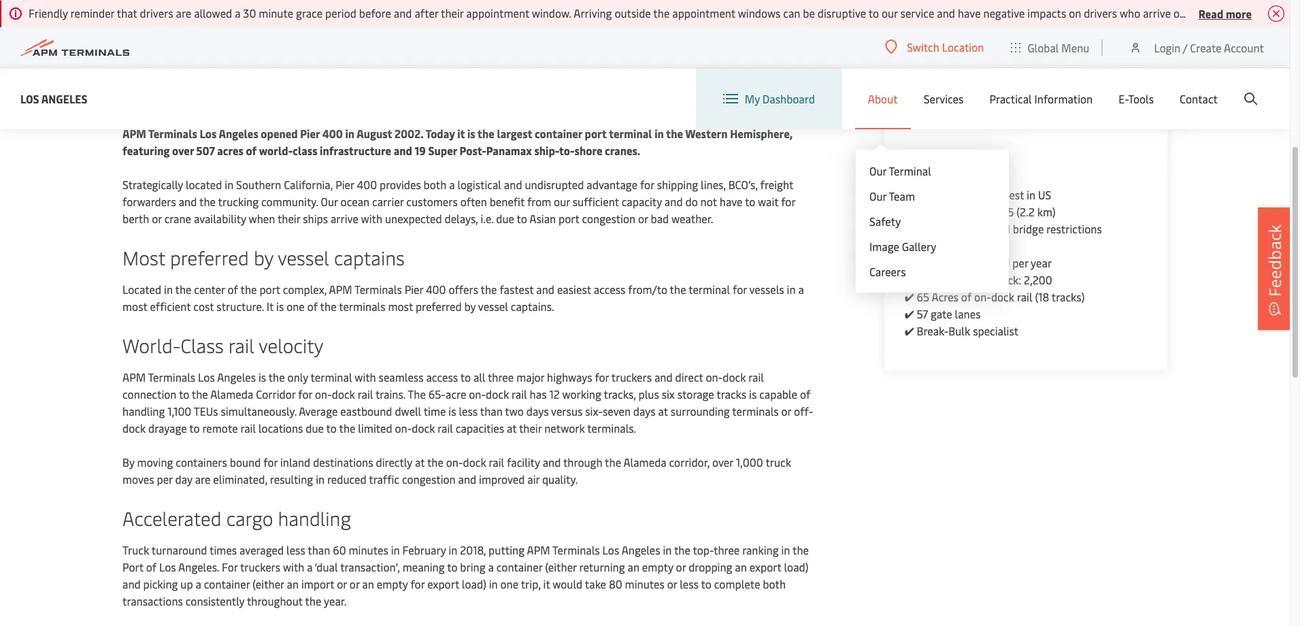 Task type: describe. For each thing, give the bounding box(es) containing it.
km)
[[1038, 204, 1056, 219]]

six-
[[586, 404, 603, 419]]

the up corridor
[[269, 370, 285, 385]]

0 vertical spatial at
[[659, 404, 668, 419]]

19 inside apm terminals los angeles opened pier 400 in august 2002. today it is the largest container port terminal in the western hemisphere, featuring over 507 acres of world-class infrastructure and 19 super post-panamax ship-to-shore cranes.
[[415, 143, 426, 158]]

and inside the ✔ 19 sts cranes - tallest in us ✔ dedicated berths : 5 (2.2 km) ✔ no water, draft and bridge restrictions ✔ area: 507 acres ✔ capacity: 4.4m teu per year ✔ reefer plugs on dock: 2,200 ✔ 65 acres of on-dock rail (18 tracks) ✔ 57 gate lanes ✔ break-bulk specialist
[[992, 221, 1011, 236]]

1 horizontal spatial arrive
[[1144, 5, 1171, 20]]

not
[[701, 194, 717, 209]]

their inside strategically located in southern california, pier 400 provides both a logistical and undisrupted advantage for shipping lines, bco's, freight forwarders and the trucking community. our ocean carrier customers often benefit from our sufficient capacity and do not have to wait for berth or crane availability when their ships arrive with unexpected delays, i.e. due to asian port congestion or bad weather.
[[278, 211, 300, 226]]

facility
[[507, 455, 540, 470]]

allowed
[[194, 5, 232, 20]]

advantage
[[587, 177, 638, 192]]

teu
[[991, 255, 1010, 270]]

dock: 2,200
[[996, 272, 1053, 287]]

to left asian on the left of page
[[517, 211, 527, 226]]

captains.
[[511, 299, 554, 314]]

handling inside the apm terminals los angeles is the only terminal with seamless access to all three major highways for truckers and direct on-dock rail connection to the alameda corridor for on-dock rail trains. the 65-acre on-dock rail has 12 working tracks, plus six storage tracks is capable of handling 1,100 teus simultaneously. average eastbound dwell time is less than two days versus six-seven days at surrounding terminals or off- dock drayage to remote rail locations due to the limited on-dock rail capacities at their network terminals.
[[123, 404, 165, 419]]

alameda inside the by moving containers bound for inland destinations directly at the on-dock rail facility and through the alameda corridor, over 1,000 truck moves per day are eliminated, resulting in reduced traffic congestion and improved air quality.
[[624, 455, 667, 470]]

on- up tracks
[[706, 370, 723, 385]]

acre
[[446, 387, 466, 402]]

dock up tracks
[[723, 370, 746, 385]]

on- inside the ✔ 19 sts cranes - tallest in us ✔ dedicated berths : 5 (2.2 km) ✔ no water, draft and bridge restrictions ✔ area: 507 acres ✔ capacity: 4.4m teu per year ✔ reefer plugs on dock: 2,200 ✔ 65 acres of on-dock rail (18 tracks) ✔ 57 gate lanes ✔ break-bulk specialist
[[975, 289, 992, 304]]

or down forwarders
[[152, 211, 162, 226]]

1 appointment from the left
[[466, 5, 530, 20]]

crane
[[165, 211, 191, 226]]

1 horizontal spatial our terminal
[[870, 163, 932, 178]]

of inside the apm terminals los angeles is the only terminal with seamless access to all three major highways for truckers and direct on-dock rail connection to the alameda corridor for on-dock rail trains. the 65-acre on-dock rail has 12 working tracks, plus six storage tracks is capable of handling 1,100 teus simultaneously. average eastbound dwell time is less than two days versus six-seven days at surrounding terminals or off- dock drayage to remote rail locations due to the limited on-dock rail capacities at their network terminals.
[[800, 387, 811, 402]]

dock up two
[[486, 387, 509, 402]]

california,
[[284, 177, 333, 192]]

team
[[889, 189, 915, 204]]

(2.2
[[1017, 204, 1035, 219]]

is up corridor
[[259, 370, 266, 385]]

captains
[[334, 244, 405, 270]]

dock left the 'drayage'
[[123, 421, 146, 436]]

before
[[359, 5, 391, 20]]

is right tracks
[[749, 387, 757, 402]]

accelerated cargo handling
[[123, 505, 351, 531]]

and inside the apm terminals los angeles is the only terminal with seamless access to all three major highways for truckers and direct on-dock rail connection to the alameda corridor for on-dock rail trains. the 65-acre on-dock rail has 12 working tracks, plus six storage tracks is capable of handling 1,100 teus simultaneously. average eastbound dwell time is less than two days versus six-seven days at surrounding terminals or off- dock drayage to remote rail locations due to the limited on-dock rail capacities at their network terminals.
[[655, 370, 673, 385]]

pier for california,
[[336, 177, 354, 192]]

take
[[585, 577, 606, 591]]

and up crane
[[179, 194, 197, 209]]

global menu
[[1028, 40, 1090, 55]]

or right 80 on the bottom left of the page
[[668, 577, 677, 591]]

in left western at right
[[655, 126, 664, 141]]

a inside strategically located in southern california, pier 400 provides both a logistical and undisrupted advantage for shipping lines, bco's, freight forwarders and the trucking community. our ocean carrier customers often benefit from our sufficient capacity and do not have to wait for berth or crane availability when their ships arrive with unexpected delays, i.e. due to asian port congestion or bad weather.
[[449, 177, 455, 192]]

complex,
[[283, 282, 327, 297]]

acres for capacity:
[[965, 238, 991, 253]]

the left the top-
[[674, 542, 691, 557]]

one inside located in the center of the port complex, apm terminals pier 400 offers the fastest and easiest access from/to the terminal for vessels in a most efficient cost structure. it is one of the terminals most preferred by vessel captains.
[[287, 299, 305, 314]]

capacity:
[[917, 255, 961, 270]]

bco's,
[[729, 177, 758, 192]]

the up post-
[[478, 126, 495, 141]]

containers
[[176, 455, 227, 470]]

port inside apm terminals los angeles opened pier 400 in august 2002. today it is the largest container port terminal in the western hemisphere, featuring over 507 acres of world-class infrastructure and 19 super post-panamax ship-to-shore cranes.
[[585, 126, 607, 141]]

than inside the apm terminals los angeles is the only terminal with seamless access to all three major highways for truckers and direct on-dock rail connection to the alameda corridor for on-dock rail trains. the 65-acre on-dock rail has 12 working tracks, plus six storage tracks is capable of handling 1,100 teus simultaneously. average eastbound dwell time is less than two days versus six-seven days at surrounding terminals or off- dock drayage to remote rail locations due to the limited on-dock rail capacities at their network terminals.
[[480, 404, 503, 419]]

or left dropping
[[676, 559, 686, 574]]

over inside apm terminals los angeles opened pier 400 in august 2002. today it is the largest container port terminal in the western hemisphere, featuring over 507 acres of world-class infrastructure and 19 super post-panamax ship-to-shore cranes.
[[172, 143, 194, 158]]

rail up the 'eastbound'
[[358, 387, 373, 402]]

impacts
[[1028, 5, 1067, 20]]

or left bad
[[638, 211, 648, 226]]

a left 30 on the left of the page
[[235, 5, 241, 20]]

logistical
[[458, 177, 502, 192]]

1 most from the left
[[123, 299, 147, 314]]

2 horizontal spatial arrive
[[1276, 5, 1301, 20]]

1 horizontal spatial their
[[441, 5, 464, 20]]

✔ 19 sts cranes - tallest in us ✔ dedicated berths : 5 (2.2 km) ✔ no water, draft and bridge restrictions ✔ area: 507 acres ✔ capacity: 4.4m teu per year ✔ reefer plugs on dock: 2,200 ✔ 65 acres of on-dock rail (18 tracks) ✔ 57 gate lanes ✔ break-bulk specialist
[[905, 187, 1102, 338]]

of down complex, on the top
[[307, 299, 318, 314]]

center
[[194, 282, 225, 297]]

the right directly
[[427, 455, 444, 470]]

to left 'all'
[[461, 370, 471, 385]]

to right disruptive
[[869, 5, 879, 20]]

after
[[415, 5, 439, 20]]

of inside the ✔ 19 sts cranes - tallest in us ✔ dedicated berths : 5 (2.2 km) ✔ no water, draft and bridge restrictions ✔ area: 507 acres ✔ capacity: 4.4m teu per year ✔ reefer plugs on dock: 2,200 ✔ 65 acres of on-dock rail (18 tracks) ✔ 57 gate lanes ✔ break-bulk specialist
[[962, 289, 972, 304]]

terminals.
[[588, 421, 637, 436]]

in inside strategically located in southern california, pier 400 provides both a logistical and undisrupted advantage for shipping lines, bco's, freight forwarders and the trucking community. our ocean carrier customers often benefit from our sufficient capacity and do not have to wait for berth or crane availability when their ships arrive with unexpected delays, i.e. due to asian port congestion or bad weather.
[[225, 177, 234, 192]]

the down complex, on the top
[[320, 299, 337, 314]]

1 horizontal spatial our
[[882, 5, 898, 20]]

and inside located in the center of the port complex, apm terminals pier 400 offers the fastest and easiest access from/to the terminal for vessels in a most efficient cost structure. it is one of the terminals most preferred by vessel captains.
[[537, 282, 555, 297]]

the right ranking
[[793, 542, 809, 557]]

0 horizontal spatial vessel
[[278, 244, 329, 270]]

container inside apm terminals los angeles opened pier 400 in august 2002. today it is the largest container port terminal in the western hemisphere, featuring over 507 acres of world-class infrastructure and 19 super post-panamax ship-to-shore cranes.
[[535, 126, 583, 141]]

0 vertical spatial preferred
[[170, 244, 249, 270]]

only
[[288, 370, 308, 385]]

0 vertical spatial empty
[[642, 559, 674, 574]]

network
[[545, 421, 585, 436]]

1 drivers from the left
[[140, 5, 173, 20]]

location
[[942, 39, 984, 54]]

an up complete
[[735, 559, 747, 574]]

february
[[403, 542, 446, 557]]

2 horizontal spatial less
[[680, 577, 699, 591]]

structure.
[[217, 299, 264, 314]]

have inside strategically located in southern california, pier 400 provides both a logistical and undisrupted advantage for shipping lines, bco's, freight forwarders and the trucking community. our ocean carrier customers often benefit from our sufficient capacity and do not have to wait for berth or crane availability when their ships arrive with unexpected delays, i.e. due to asian port congestion or bad weather.
[[720, 194, 743, 209]]

rail up two
[[512, 387, 527, 402]]

services button
[[924, 68, 964, 129]]

rail inside the by moving containers bound for inland destinations directly at the on-dock rail facility and through the alameda corridor, over 1,000 truck moves per day are eliminated, resulting in reduced traffic congestion and improved air quality.
[[489, 455, 505, 470]]

dock down the "time"
[[412, 421, 435, 436]]

sts
[[931, 187, 948, 202]]

terminals inside truck turnaround times averaged less than 60 minutes in february in 2018, putting apm terminals los angeles in the top-three ranking in the port of los angeles. for truckers with a 'dual transaction', meaning to bring a container (either returning an empty or dropping an export load) and picking up a container (either an import or or an empty for export load) in one trip, it would take 80 minutes or less to complete both transactions consistently throughout the year.
[[553, 542, 600, 557]]

often
[[461, 194, 487, 209]]

port inside located in the center of the port complex, apm terminals pier 400 offers the fastest and easiest access from/to the terminal for vessels in a most efficient cost structure. it is one of the terminals most preferred by vessel captains.
[[260, 282, 280, 297]]

in up efficient
[[164, 282, 173, 297]]

2018,
[[460, 542, 486, 557]]

0 vertical spatial minutes
[[349, 542, 388, 557]]

post-
[[460, 143, 487, 158]]

dedicated
[[917, 204, 966, 219]]

2 most from the left
[[388, 299, 413, 314]]

5 ✔ from the top
[[905, 255, 914, 270]]

panamax
[[487, 143, 532, 158]]

availability
[[194, 211, 246, 226]]

0 vertical spatial terminal
[[192, 37, 343, 91]]

do
[[686, 194, 698, 209]]

for right wait
[[782, 194, 796, 209]]

1 vertical spatial less
[[287, 542, 305, 557]]

0 horizontal spatial export
[[428, 577, 459, 591]]

1 vertical spatial handling
[[278, 505, 351, 531]]

and up quality.
[[543, 455, 561, 470]]

tools
[[1129, 91, 1154, 106]]

to down 'average'
[[326, 421, 337, 436]]

is inside located in the center of the port complex, apm terminals pier 400 offers the fastest and easiest access from/to the terminal for vessels in a most efficient cost structure. it is one of the terminals most preferred by vessel captains.
[[276, 299, 284, 314]]

than inside truck turnaround times averaged less than 60 minutes in february in 2018, putting apm terminals los angeles in the top-three ranking in the port of los angeles. for truckers with a 'dual transaction', meaning to bring a container (either returning an empty or dropping an export load) and picking up a container (either an import or or an empty for export load) in one trip, it would take 80 minutes or less to complete both transactions consistently throughout the year.
[[308, 542, 330, 557]]

2 drivers from the left
[[1084, 5, 1118, 20]]

the up efficient
[[175, 282, 192, 297]]

truckers inside the apm terminals los angeles is the only terminal with seamless access to all three major highways for truckers and direct on-dock rail connection to the alameda corridor for on-dock rail trains. the 65-acre on-dock rail has 12 working tracks, plus six storage tracks is capable of handling 1,100 teus simultaneously. average eastbound dwell time is less than two days versus six-seven days at surrounding terminals or off- dock drayage to remote rail locations due to the limited on-dock rail capacities at their network terminals.
[[612, 370, 652, 385]]

both inside truck turnaround times averaged less than 60 minutes in february in 2018, putting apm terminals los angeles in the top-three ranking in the port of los angeles. for truckers with a 'dual transaction', meaning to bring a container (either returning an empty or dropping an export load) and picking up a container (either an import or or an empty for export load) in one trip, it would take 80 minutes or less to complete both transactions consistently throughout the year.
[[763, 577, 786, 591]]

ship-
[[535, 143, 559, 158]]

are inside the by moving containers bound for inland destinations directly at the on-dock rail facility and through the alameda corridor, over 1,000 truck moves per day are eliminated, resulting in reduced traffic congestion and improved air quality.
[[195, 472, 211, 487]]

image
[[870, 239, 900, 254]]

0 vertical spatial export
[[750, 559, 782, 574]]

and left improved
[[458, 472, 477, 487]]

largest
[[497, 126, 533, 141]]

forwarders
[[123, 194, 176, 209]]

rail inside the ✔ 19 sts cranes - tallest in us ✔ dedicated berths : 5 (2.2 km) ✔ no water, draft and bridge restrictions ✔ area: 507 acres ✔ capacity: 4.4m teu per year ✔ reefer plugs on dock: 2,200 ✔ 65 acres of on-dock rail (18 tracks) ✔ 57 gate lanes ✔ break-bulk specialist
[[1018, 289, 1033, 304]]

is inside apm terminals los angeles opened pier 400 in august 2002. today it is the largest container port terminal in the western hemisphere, featuring over 507 acres of world-class infrastructure and 19 super post-panamax ship-to-shore cranes.
[[468, 126, 475, 141]]

grace
[[296, 5, 323, 20]]

2 vertical spatial container
[[204, 577, 250, 591]]

port inside strategically located in southern california, pier 400 provides both a logistical and undisrupted advantage for shipping lines, bco's, freight forwarders and the trucking community. our ocean carrier customers often benefit from our sufficient capacity and do not have to wait for berth or crane availability when their ships arrive with unexpected delays, i.e. due to asian port congestion or bad weather.
[[559, 211, 580, 226]]

congestion inside strategically located in southern california, pier 400 provides both a logistical and undisrupted advantage for shipping lines, bco's, freight forwarders and the trucking community. our ocean carrier customers often benefit from our sufficient capacity and do not have to wait for berth or crane availability when their ships arrive with unexpected delays, i.e. due to asian port congestion or bad weather.
[[582, 211, 636, 226]]

an right returning
[[628, 559, 640, 574]]

dock up the 'eastbound'
[[332, 387, 355, 402]]

one inside truck turnaround times averaged less than 60 minutes in february in 2018, putting apm terminals los angeles in the top-three ranking in the port of los angeles. for truckers with a 'dual transaction', meaning to bring a container (either returning an empty or dropping an export load) and picking up a container (either an import or or an empty for export load) in one trip, it would take 80 minutes or less to complete both transactions consistently throughout the year.
[[501, 577, 519, 591]]

on- down 'all'
[[469, 387, 486, 402]]

rail up 'capable'
[[749, 370, 764, 385]]

or inside the apm terminals los angeles is the only terminal with seamless access to all three major highways for truckers and direct on-dock rail connection to the alameda corridor for on-dock rail trains. the 65-acre on-dock rail has 12 working tracks, plus six storage tracks is capable of handling 1,100 teus simultaneously. average eastbound dwell time is less than two days versus six-seven days at surrounding terminals or off- dock drayage to remote rail locations due to the limited on-dock rail capacities at their network terminals.
[[782, 404, 792, 419]]

for down the only
[[298, 387, 312, 402]]

the down import
[[305, 594, 322, 608]]

shore
[[575, 143, 603, 158]]

for up the 'tracks,'
[[595, 370, 609, 385]]

direct
[[676, 370, 704, 385]]

a right up
[[196, 577, 201, 591]]

0 vertical spatial our terminal
[[123, 37, 343, 91]]

up
[[181, 577, 193, 591]]

dock inside the ✔ 19 sts cranes - tallest in us ✔ dedicated berths : 5 (2.2 km) ✔ no water, draft and bridge restrictions ✔ area: 507 acres ✔ capacity: 4.4m teu per year ✔ reefer plugs on dock: 2,200 ✔ 65 acres of on-dock rail (18 tracks) ✔ 57 gate lanes ✔ break-bulk specialist
[[992, 289, 1015, 304]]

and left after
[[394, 5, 412, 20]]

a inside located in the center of the port complex, apm terminals pier 400 offers the fastest and easiest access from/to the terminal for vessels in a most efficient cost structure. it is one of the terminals most preferred by vessel captains.
[[799, 282, 804, 297]]

1 vertical spatial empty
[[377, 577, 408, 591]]

three inside the apm terminals los angeles is the only terminal with seamless access to all three major highways for truckers and direct on-dock rail connection to the alameda corridor for on-dock rail trains. the 65-acre on-dock rail has 12 working tracks, plus six storage tracks is capable of handling 1,100 teus simultaneously. average eastbound dwell time is less than two days versus six-seven days at surrounding terminals or off- dock drayage to remote rail locations due to the limited on-dock rail capacities at their network terminals.
[[488, 370, 514, 385]]

angeles.
[[178, 559, 219, 574]]

due inside strategically located in southern california, pier 400 provides both a logistical and undisrupted advantage for shipping lines, bco's, freight forwarders and the trucking community. our ocean carrier customers often benefit from our sufficient capacity and do not have to wait for berth or crane availability when their ships arrive with unexpected delays, i.e. due to asian port congestion or bad weather.
[[496, 211, 515, 226]]

a left 'dual
[[307, 559, 313, 574]]

sufficient
[[573, 194, 619, 209]]

8 ✔ from the top
[[905, 306, 914, 321]]

to-
[[559, 143, 575, 158]]

us
[[1039, 187, 1052, 202]]

on- inside the by moving containers bound for inland destinations directly at the on-dock rail facility and through the alameda corridor, over 1,000 truck moves per day are eliminated, resulting in reduced traffic congestion and improved air quality.
[[446, 455, 463, 470]]

to up 1,100
[[179, 387, 189, 402]]

in left the top-
[[663, 542, 672, 557]]

service
[[901, 5, 935, 20]]

3 ✔ from the top
[[905, 221, 914, 236]]

class
[[293, 143, 318, 158]]

water,
[[933, 221, 963, 236]]

cost
[[194, 299, 214, 314]]

or down transaction',
[[350, 577, 360, 591]]

most preferred by vessel captains
[[123, 244, 405, 270]]

in inside the ✔ 19 sts cranes - tallest in us ✔ dedicated berths : 5 (2.2 km) ✔ no water, draft and bridge restrictions ✔ area: 507 acres ✔ capacity: 4.4m teu per year ✔ reefer plugs on dock: 2,200 ✔ 65 acres of on-dock rail (18 tracks) ✔ 57 gate lanes ✔ break-bulk specialist
[[1027, 187, 1036, 202]]

disruptive
[[818, 5, 867, 20]]

storage
[[678, 387, 715, 402]]

the left western at right
[[666, 126, 683, 141]]

and down shipping
[[665, 194, 683, 209]]

resulting
[[270, 472, 313, 487]]

and right service
[[937, 5, 956, 20]]

less inside the apm terminals los angeles is the only terminal with seamless access to all three major highways for truckers and direct on-dock rail connection to the alameda corridor for on-dock rail trains. the 65-acre on-dock rail has 12 working tracks, plus six storage tracks is capable of handling 1,100 teus simultaneously. average eastbound dwell time is less than two days versus six-seven days at surrounding terminals or off- dock drayage to remote rail locations due to the limited on-dock rail capacities at their network terminals.
[[459, 404, 478, 419]]

the right offers
[[481, 282, 497, 297]]

fastest
[[500, 282, 534, 297]]

rail down structure.
[[229, 332, 254, 358]]

access inside located in the center of the port complex, apm terminals pier 400 offers the fastest and easiest access from/to the terminal for vessels in a most efficient cost structure. it is one of the terminals most preferred by vessel captains.
[[594, 282, 626, 297]]

located in the center of the port complex, apm terminals pier 400 offers the fastest and easiest access from/to the terminal for vessels in a most efficient cost structure. it is one of the terminals most preferred by vessel captains.
[[123, 282, 804, 314]]

400 inside located in the center of the port complex, apm terminals pier 400 offers the fastest and easiest access from/to the terminal for vessels in a most efficient cost structure. it is one of the terminals most preferred by vessel captains.
[[426, 282, 446, 297]]

the right through at the bottom left
[[605, 455, 621, 470]]

1 horizontal spatial on
[[1069, 5, 1082, 20]]

or up year.
[[337, 577, 347, 591]]

bound
[[230, 455, 261, 470]]

gallery
[[902, 239, 937, 254]]

asian
[[530, 211, 556, 226]]

is down acre
[[449, 404, 456, 419]]

dock inside the by moving containers bound for inland destinations directly at the on-dock rail facility and through the alameda corridor, over 1,000 truck moves per day are eliminated, resulting in reduced traffic congestion and improved air quality.
[[463, 455, 486, 470]]

on inside the ✔ 19 sts cranes - tallest in us ✔ dedicated berths : 5 (2.2 km) ✔ no water, draft and bridge restrictions ✔ area: 507 acres ✔ capacity: 4.4m teu per year ✔ reefer plugs on dock: 2,200 ✔ 65 acres of on-dock rail (18 tracks) ✔ 57 gate lanes ✔ break-bulk specialist
[[981, 272, 993, 287]]

0 horizontal spatial (either
[[253, 577, 284, 591]]

an up throughout at bottom
[[287, 577, 299, 591]]

on- down 'dwell'
[[395, 421, 412, 436]]

it inside truck turnaround times averaged less than 60 minutes in february in 2018, putting apm terminals los angeles in the top-three ranking in the port of los angeles. for truckers with a 'dual transaction', meaning to bring a container (either returning an empty or dropping an export load) and picking up a container (either an import or or an empty for export load) in one trip, it would take 80 minutes or less to complete both transactions consistently throughout the year.
[[544, 577, 550, 591]]

1 that from the left
[[117, 5, 137, 20]]

tallest
[[993, 187, 1025, 202]]

easiest
[[557, 282, 591, 297]]

per inside the by moving containers bound for inland destinations directly at the on-dock rail facility and through the alameda corridor, over 1,000 truck moves per day are eliminated, resulting in reduced traffic congestion and improved air quality.
[[157, 472, 173, 487]]

1 horizontal spatial at
[[507, 421, 517, 436]]

in down putting
[[489, 577, 498, 591]]

terminal inside located in the center of the port complex, apm terminals pier 400 offers the fastest and easiest access from/to the terminal for vessels in a most efficient cost structure. it is one of the terminals most preferred by vessel captains.
[[689, 282, 730, 297]]

most
[[123, 244, 165, 270]]

2 that from the left
[[1253, 5, 1273, 20]]

to down dropping
[[701, 577, 712, 591]]

congestion inside the by moving containers bound for inland destinations directly at the on-dock rail facility and through the alameda corridor, over 1,000 truck moves per day are eliminated, resulting in reduced traffic congestion and improved air quality.
[[402, 472, 456, 487]]

1 vertical spatial load)
[[462, 577, 487, 591]]

in left 2018,
[[449, 542, 458, 557]]

draft
[[965, 221, 990, 236]]

1 vertical spatial container
[[497, 559, 543, 574]]

ships
[[303, 211, 328, 226]]

400 for in
[[322, 126, 343, 141]]

berths
[[969, 204, 1000, 219]]

moves
[[123, 472, 154, 487]]

in right vessels
[[787, 282, 796, 297]]

2 ✔ from the top
[[905, 204, 914, 219]]

30
[[243, 5, 256, 20]]

arrive inside strategically located in southern california, pier 400 provides both a logistical and undisrupted advantage for shipping lines, bco's, freight forwarders and the trucking community. our ocean carrier customers often benefit from our sufficient capacity and do not have to wait for berth or crane availability when their ships arrive with unexpected delays, i.e. due to asian port congestion or bad weather.
[[331, 211, 359, 226]]

los inside apm terminals los angeles opened pier 400 in august 2002. today it is the largest container port terminal in the western hemisphere, featuring over 507 acres of world-class infrastructure and 19 super post-panamax ship-to-shore cranes.
[[200, 126, 217, 141]]

at inside the by moving containers bound for inland destinations directly at the on-dock rail facility and through the alameda corridor, over 1,000 truck moves per day are eliminated, resulting in reduced traffic congestion and improved air quality.
[[415, 455, 425, 470]]

in right ranking
[[782, 542, 791, 557]]

meaning
[[403, 559, 445, 574]]

putting
[[489, 542, 525, 557]]

hemisphere,
[[730, 126, 793, 141]]

los angeles
[[20, 91, 87, 106]]

rail down simultaneously.
[[241, 421, 256, 436]]

6 ✔ from the top
[[905, 272, 914, 287]]

turnaround
[[152, 542, 207, 557]]

bring
[[460, 559, 486, 574]]

friendly
[[29, 5, 68, 20]]

drayage
[[148, 421, 187, 436]]

to left wait
[[745, 194, 756, 209]]



Task type: locate. For each thing, give the bounding box(es) containing it.
✔ down team at right
[[905, 204, 914, 219]]

1 horizontal spatial three
[[714, 542, 740, 557]]

0 horizontal spatial alameda
[[210, 387, 253, 402]]

1 vertical spatial 400
[[357, 177, 377, 192]]

our left service
[[882, 5, 898, 20]]

0 horizontal spatial three
[[488, 370, 514, 385]]

0 horizontal spatial their
[[278, 211, 300, 226]]

0 vertical spatial both
[[424, 177, 447, 192]]

2 horizontal spatial at
[[659, 404, 668, 419]]

0 vertical spatial access
[[594, 282, 626, 297]]

acres
[[932, 289, 959, 304]]

terminal
[[609, 126, 652, 141], [689, 282, 730, 297], [311, 370, 352, 385]]

1 horizontal spatial appointment
[[673, 5, 736, 20]]

acres inside the ✔ 19 sts cranes - tallest in us ✔ dedicated berths : 5 (2.2 km) ✔ no water, draft and bridge restrictions ✔ area: 507 acres ✔ capacity: 4.4m teu per year ✔ reefer plugs on dock: 2,200 ✔ 65 acres of on-dock rail (18 tracks) ✔ 57 gate lanes ✔ break-bulk specialist
[[965, 238, 991, 253]]

apm terminals los angeles is the only terminal with seamless access to all three major highways for truckers and direct on-dock rail connection to the alameda corridor for on-dock rail trains. the 65-acre on-dock rail has 12 working tracks, plus six storage tracks is capable of handling 1,100 teus simultaneously. average eastbound dwell time is less than two days versus six-seven days at surrounding terminals or off- dock drayage to remote rail locations due to the limited on-dock rail capacities at their network terminals.
[[123, 370, 814, 436]]

both down ranking
[[763, 577, 786, 591]]

for inside truck turnaround times averaged less than 60 minutes in february in 2018, putting apm terminals los angeles in the top-three ranking in the port of los angeles. for truckers with a 'dual transaction', meaning to bring a container (either returning an empty or dropping an export load) and picking up a container (either an import or or an empty for export load) in one trip, it would take 80 minutes or less to complete both transactions consistently throughout the year.
[[411, 577, 425, 591]]

arrive
[[1144, 5, 1171, 20], [1276, 5, 1301, 20], [331, 211, 359, 226]]

image gallery
[[870, 239, 937, 254]]

507 for area:
[[944, 238, 962, 253]]

-
[[987, 187, 991, 202]]

12
[[550, 387, 560, 402]]

six
[[662, 387, 675, 402]]

port up 'it'
[[260, 282, 280, 297]]

preferred inside located in the center of the port complex, apm terminals pier 400 offers the fastest and easiest access from/to the terminal for vessels in a most efficient cost structure. it is one of the terminals most preferred by vessel captains.
[[416, 299, 462, 314]]

export
[[750, 559, 782, 574], [428, 577, 459, 591]]

for inside the by moving containers bound for inland destinations directly at the on-dock rail facility and through the alameda corridor, over 1,000 truck moves per day are eliminated, resulting in reduced traffic congestion and improved air quality.
[[264, 455, 278, 470]]

congestion down directly
[[402, 472, 456, 487]]

quality.
[[543, 472, 578, 487]]

alameda inside the apm terminals los angeles is the only terminal with seamless access to all three major highways for truckers and direct on-dock rail connection to the alameda corridor for on-dock rail trains. the 65-acre on-dock rail has 12 working tracks, plus six storage tracks is capable of handling 1,100 teus simultaneously. average eastbound dwell time is less than two days versus six-seven days at surrounding terminals or off- dock drayage to remote rail locations due to the limited on-dock rail capacities at their network terminals.
[[210, 387, 253, 402]]

dashboard
[[763, 91, 815, 106]]

for up capacity
[[640, 177, 655, 192]]

1 horizontal spatial export
[[750, 559, 782, 574]]

to left bring
[[447, 559, 458, 574]]

corridor
[[256, 387, 296, 402]]

0 horizontal spatial by
[[254, 244, 273, 270]]

it
[[457, 126, 465, 141], [544, 577, 550, 591]]

services
[[924, 91, 964, 106]]

with down carrier
[[361, 211, 383, 226]]

acres for world-
[[217, 143, 244, 158]]

2 horizontal spatial on
[[1174, 5, 1186, 20]]

400 for provides
[[357, 177, 377, 192]]

port up shore
[[585, 126, 607, 141]]

los inside the apm terminals los angeles is the only terminal with seamless access to all three major highways for truckers and direct on-dock rail connection to the alameda corridor for on-dock rail trains. the 65-acre on-dock rail has 12 working tracks, plus six storage tracks is capable of handling 1,100 teus simultaneously. average eastbound dwell time is less than two days versus six-seven days at surrounding terminals or off- dock drayage to remote rail locations due to the limited on-dock rail capacities at their network terminals.
[[198, 370, 215, 385]]

truckers
[[612, 370, 652, 385], [240, 559, 281, 574]]

for
[[222, 559, 238, 574]]

in left the reduced
[[316, 472, 325, 487]]

0 horizontal spatial port
[[260, 282, 280, 297]]

access inside the apm terminals los angeles is the only terminal with seamless access to all three major highways for truckers and direct on-dock rail connection to the alameda corridor for on-dock rail trains. the 65-acre on-dock rail has 12 working tracks, plus six storage tracks is capable of handling 1,100 teus simultaneously. average eastbound dwell time is less than two days versus six-seven days at surrounding terminals or off- dock drayage to remote rail locations due to the limited on-dock rail capacities at their network terminals.
[[426, 370, 458, 385]]

19 down 2002.
[[415, 143, 426, 158]]

terminal inside the apm terminals los angeles is the only terminal with seamless access to all three major highways for truckers and direct on-dock rail connection to the alameda corridor for on-dock rail trains. the 65-acre on-dock rail has 12 working tracks, plus six storage tracks is capable of handling 1,100 teus simultaneously. average eastbound dwell time is less than two days versus six-seven days at surrounding terminals or off- dock drayage to remote rail locations due to the limited on-dock rail capacities at their network terminals.
[[311, 370, 352, 385]]

0 vertical spatial truckers
[[612, 370, 652, 385]]

1 horizontal spatial congestion
[[582, 211, 636, 226]]

1 horizontal spatial over
[[713, 455, 734, 470]]

seamless
[[379, 370, 424, 385]]

a right bring
[[488, 559, 494, 574]]

✔ left 65
[[905, 289, 914, 304]]

world-class rail velocity
[[123, 332, 324, 358]]

✔ left reefer
[[905, 272, 914, 287]]

information
[[1035, 91, 1093, 106]]

and down port
[[123, 577, 141, 591]]

than up 'capacities'
[[480, 404, 503, 419]]

0 horizontal spatial truckers
[[240, 559, 281, 574]]

pier inside strategically located in southern california, pier 400 provides both a logistical and undisrupted advantage for shipping lines, bco's, freight forwarders and the trucking community. our ocean carrier customers often benefit from our sufficient capacity and do not have to wait for berth or crane availability when their ships arrive with unexpected delays, i.e. due to asian port congestion or bad weather.
[[336, 177, 354, 192]]

0 vertical spatial 19
[[415, 143, 426, 158]]

1 horizontal spatial access
[[594, 282, 626, 297]]

three right 'all'
[[488, 370, 514, 385]]

all
[[474, 370, 486, 385]]

of up structure.
[[228, 282, 238, 297]]

60
[[333, 542, 346, 557]]

by moving containers bound for inland destinations directly at the on-dock rail facility and through the alameda corridor, over 1,000 truck moves per day are eliminated, resulting in reduced traffic congestion and improved air quality.
[[123, 455, 792, 487]]

our terminal down 30 on the left of the page
[[123, 37, 343, 91]]

1 vertical spatial vessel
[[478, 299, 508, 314]]

about button
[[868, 68, 898, 129]]

1 horizontal spatial handling
[[278, 505, 351, 531]]

dropping
[[689, 559, 733, 574]]

it inside apm terminals los angeles opened pier 400 in august 2002. today it is the largest container port terminal in the western hemisphere, featuring over 507 acres of world-class infrastructure and 19 super post-panamax ship-to-shore cranes.
[[457, 126, 465, 141]]

cranes
[[951, 187, 984, 202]]

0 vertical spatial (either
[[545, 559, 577, 574]]

7 ✔ from the top
[[905, 289, 914, 304]]

the inside strategically located in southern california, pier 400 provides both a logistical and undisrupted advantage for shipping lines, bco's, freight forwarders and the trucking community. our ocean carrier customers often benefit from our sufficient capacity and do not have to wait for berth or crane availability when their ships arrive with unexpected delays, i.e. due to asian port congestion or bad weather.
[[199, 194, 216, 209]]

0 vertical spatial handling
[[123, 404, 165, 419]]

and inside apm terminals los angeles opened pier 400 in august 2002. today it is the largest container port terminal in the western hemisphere, featuring over 507 acres of world-class infrastructure and 19 super post-panamax ship-to-shore cranes.
[[394, 143, 412, 158]]

0 horizontal spatial appointment
[[466, 5, 530, 20]]

who
[[1120, 5, 1141, 20]]

'dual
[[315, 559, 338, 574]]

cranes.
[[605, 143, 641, 158]]

due inside the apm terminals los angeles is the only terminal with seamless access to all three major highways for truckers and direct on-dock rail connection to the alameda corridor for on-dock rail trains. the 65-acre on-dock rail has 12 working tracks, plus six storage tracks is capable of handling 1,100 teus simultaneously. average eastbound dwell time is less than two days versus six-seven days at surrounding terminals or off- dock drayage to remote rail locations due to the limited on-dock rail capacities at their network terminals.
[[306, 421, 324, 436]]

angeles inside the apm terminals los angeles is the only terminal with seamless access to all three major highways for truckers and direct on-dock rail connection to the alameda corridor for on-dock rail trains. the 65-acre on-dock rail has 12 working tracks, plus six storage tracks is capable of handling 1,100 teus simultaneously. average eastbound dwell time is less than two days versus six-seven days at surrounding terminals or off- dock drayage to remote rail locations due to the limited on-dock rail capacities at their network terminals.
[[217, 370, 256, 385]]

over inside the by moving containers bound for inland destinations directly at the on-dock rail facility and through the alameda corridor, over 1,000 truck moves per day are eliminated, resulting in reduced traffic congestion and improved air quality.
[[713, 455, 734, 470]]

dock up improved
[[463, 455, 486, 470]]

1 vertical spatial pier
[[336, 177, 354, 192]]

0 horizontal spatial minutes
[[349, 542, 388, 557]]

0 vertical spatial than
[[480, 404, 503, 419]]

by down offers
[[465, 299, 476, 314]]

apm up connection
[[123, 370, 146, 385]]

feedback
[[1264, 225, 1286, 297]]

1 horizontal spatial due
[[496, 211, 515, 226]]

acres
[[217, 143, 244, 158], [965, 238, 991, 253]]

the up teus
[[192, 387, 208, 402]]

and up six
[[655, 370, 673, 385]]

efficient
[[150, 299, 191, 314]]

1 vertical spatial minutes
[[625, 577, 665, 591]]

about
[[868, 91, 898, 106]]

on-
[[975, 289, 992, 304], [706, 370, 723, 385], [315, 387, 332, 402], [469, 387, 486, 402], [395, 421, 412, 436], [446, 455, 463, 470]]

1 days from the left
[[527, 404, 549, 419]]

teus
[[194, 404, 218, 419]]

vessels
[[750, 282, 785, 297]]

average
[[299, 404, 338, 419]]

vessel inside located in the center of the port complex, apm terminals pier 400 offers the fastest and easiest access from/to the terminal for vessels in a most efficient cost structure. it is one of the terminals most preferred by vessel captains.
[[478, 299, 508, 314]]

0 horizontal spatial empty
[[377, 577, 408, 591]]

✔ down image gallery
[[905, 255, 914, 270]]

2 days from the left
[[634, 404, 656, 419]]

our inside strategically located in southern california, pier 400 provides both a logistical and undisrupted advantage for shipping lines, bco's, freight forwarders and the trucking community. our ocean carrier customers often benefit from our sufficient capacity and do not have to wait for berth or crane availability when their ships arrive with unexpected delays, i.e. due to asian port congestion or bad weather.
[[554, 194, 570, 209]]

0 horizontal spatial load)
[[462, 577, 487, 591]]

simultaneously.
[[221, 404, 297, 419]]

0 horizontal spatial pier
[[300, 126, 320, 141]]

0 horizontal spatial days
[[527, 404, 549, 419]]

truckers inside truck turnaround times averaged less than 60 minutes in february in 2018, putting apm terminals los angeles in the top-three ranking in the port of los angeles. for truckers with a 'dual transaction', meaning to bring a container (either returning an empty or dropping an export load) and picking up a container (either an import or or an empty for export load) in one trip, it would take 80 minutes or less to complete both transactions consistently throughout the year.
[[240, 559, 281, 574]]

our
[[882, 5, 898, 20], [554, 194, 570, 209]]

0 vertical spatial with
[[361, 211, 383, 226]]

with inside strategically located in southern california, pier 400 provides both a logistical and undisrupted advantage for shipping lines, bco's, freight forwarders and the trucking community. our ocean carrier customers often benefit from our sufficient capacity and do not have to wait for berth or crane availability when their ships arrive with unexpected delays, i.e. due to asian port congestion or bad weather.
[[361, 211, 383, 226]]

terminal inside apm terminals los angeles opened pier 400 in august 2002. today it is the largest container port terminal in the western hemisphere, featuring over 507 acres of world-class infrastructure and 19 super post-panamax ship-to-shore cranes.
[[609, 126, 652, 141]]

0 vertical spatial vessel
[[278, 244, 329, 270]]

by down when
[[254, 244, 273, 270]]

2 vertical spatial pier
[[405, 282, 423, 297]]

0 vertical spatial by
[[254, 244, 273, 270]]

0 vertical spatial their
[[441, 5, 464, 20]]

at down six
[[659, 404, 668, 419]]

1 vertical spatial our
[[554, 194, 570, 209]]

container down for
[[204, 577, 250, 591]]

dock down dock: 2,200
[[992, 289, 1015, 304]]

2 vertical spatial terminal
[[311, 370, 352, 385]]

0 horizontal spatial terminal
[[192, 37, 343, 91]]

access right easiest
[[594, 282, 626, 297]]

apm
[[123, 126, 146, 141], [329, 282, 352, 297], [123, 370, 146, 385], [527, 542, 550, 557]]

2 appointment from the left
[[673, 5, 736, 20]]

due down 'average'
[[306, 421, 324, 436]]

apm inside truck turnaround times averaged less than 60 minutes in february in 2018, putting apm terminals los angeles in the top-three ranking in the port of los angeles. for truckers with a 'dual transaction', meaning to bring a container (either returning an empty or dropping an export load) and picking up a container (either an import or or an empty for export load) in one trip, it would take 80 minutes or less to complete both transactions consistently throughout the year.
[[527, 542, 550, 557]]

appointment left the windows
[[673, 5, 736, 20]]

57
[[917, 306, 928, 321]]

1,000
[[736, 455, 764, 470]]

three inside truck turnaround times averaged less than 60 minutes in february in 2018, putting apm terminals los angeles in the top-three ranking in the port of los angeles. for truckers with a 'dual transaction', meaning to bring a container (either returning an empty or dropping an export load) and picking up a container (either an import or or an empty for export load) in one trip, it would take 80 minutes or less to complete both transactions consistently throughout the year.
[[714, 542, 740, 557]]

negative
[[984, 5, 1025, 20]]

1 vertical spatial 19
[[917, 187, 928, 202]]

in left february
[[391, 542, 400, 557]]

for left inland
[[264, 455, 278, 470]]

0 vertical spatial have
[[958, 5, 981, 20]]

pier for opened
[[300, 126, 320, 141]]

pier up class
[[300, 126, 320, 141]]

on- up 'average'
[[315, 387, 332, 402]]

0 horizontal spatial both
[[424, 177, 447, 192]]

1 vertical spatial their
[[278, 211, 300, 226]]

alameda up teus
[[210, 387, 253, 402]]

apm inside the apm terminals los angeles is the only terminal with seamless access to all three major highways for truckers and direct on-dock rail connection to the alameda corridor for on-dock rail trains. the 65-acre on-dock rail has 12 working tracks, plus six storage tracks is capable of handling 1,100 teus simultaneously. average eastbound dwell time is less than two days versus six-seven days at surrounding terminals or off- dock drayage to remote rail locations due to the limited on-dock rail capacities at their network terminals.
[[123, 370, 146, 385]]

terminals up connection
[[148, 370, 195, 385]]

0 horizontal spatial most
[[123, 299, 147, 314]]

with inside truck turnaround times averaged less than 60 minutes in february in 2018, putting apm terminals los angeles in the top-three ranking in the port of los angeles. for truckers with a 'dual transaction', meaning to bring a container (either returning an empty or dropping an export load) and picking up a container (either an import or or an empty for export load) in one trip, it would take 80 minutes or less to complete both transactions consistently throughout the year.
[[283, 559, 304, 574]]

1 horizontal spatial truckers
[[612, 370, 652, 385]]

1 horizontal spatial both
[[763, 577, 786, 591]]

1 vertical spatial over
[[713, 455, 734, 470]]

2 horizontal spatial terminal
[[689, 282, 730, 297]]

1 horizontal spatial alameda
[[624, 455, 667, 470]]

port
[[123, 559, 144, 574]]

507 for over
[[196, 143, 215, 158]]

alameda left corridor,
[[624, 455, 667, 470]]

0 vertical spatial port
[[585, 126, 607, 141]]

their inside the apm terminals los angeles is the only terminal with seamless access to all three major highways for truckers and direct on-dock rail connection to the alameda corridor for on-dock rail trains. the 65-acre on-dock rail has 12 working tracks, plus six storage tracks is capable of handling 1,100 teus simultaneously. average eastbound dwell time is less than two days versus six-seven days at surrounding terminals or off- dock drayage to remote rail locations due to the limited on-dock rail capacities at their network terminals.
[[519, 421, 542, 436]]

safety
[[870, 214, 901, 229]]

2 vertical spatial at
[[415, 455, 425, 470]]

507 inside the ✔ 19 sts cranes - tallest in us ✔ dedicated berths : 5 (2.2 km) ✔ no water, draft and bridge restrictions ✔ area: 507 acres ✔ capacity: 4.4m teu per year ✔ reefer plugs on dock: 2,200 ✔ 65 acres of on-dock rail (18 tracks) ✔ 57 gate lanes ✔ break-bulk specialist
[[944, 238, 962, 253]]

trucking
[[218, 194, 259, 209]]

0 vertical spatial are
[[176, 5, 191, 20]]

terminals
[[339, 299, 386, 314], [733, 404, 779, 419]]

acres inside apm terminals los angeles opened pier 400 in august 2002. today it is the largest container port terminal in the western hemisphere, featuring over 507 acres of world-class infrastructure and 19 super post-panamax ship-to-shore cranes.
[[217, 143, 244, 158]]

los inside los angeles link
[[20, 91, 39, 106]]

in up infrastructure
[[345, 126, 355, 141]]

0 horizontal spatial congestion
[[402, 472, 456, 487]]

empty left dropping
[[642, 559, 674, 574]]

through
[[564, 455, 603, 470]]

1 horizontal spatial by
[[465, 299, 476, 314]]

507 down water,
[[944, 238, 962, 253]]

dwell
[[395, 404, 421, 419]]

on- up the lanes
[[975, 289, 992, 304]]

and
[[394, 5, 412, 20], [937, 5, 956, 20], [394, 143, 412, 158], [504, 177, 522, 192], [179, 194, 197, 209], [665, 194, 683, 209], [992, 221, 1011, 236], [537, 282, 555, 297], [655, 370, 673, 385], [543, 455, 561, 470], [458, 472, 477, 487], [123, 577, 141, 591]]

congestion down sufficient
[[582, 211, 636, 226]]

1 vertical spatial with
[[355, 370, 376, 385]]

apm inside located in the center of the port complex, apm terminals pier 400 offers the fastest and easiest access from/to the terminal for vessels in a most efficient cost structure. it is one of the terminals most preferred by vessel captains.
[[329, 282, 352, 297]]

1 vertical spatial terminal
[[889, 163, 932, 178]]

2 horizontal spatial pier
[[405, 282, 423, 297]]

a right vessels
[[799, 282, 804, 297]]

august
[[357, 126, 392, 141]]

restrictions
[[1047, 221, 1102, 236]]

today
[[426, 126, 455, 141]]

the right from/to
[[670, 282, 686, 297]]

i.e.
[[481, 211, 494, 226]]

terminals down 'capable'
[[733, 404, 779, 419]]

terminal up cranes.
[[609, 126, 652, 141]]

0 horizontal spatial on
[[981, 272, 993, 287]]

terminals inside the apm terminals los angeles is the only terminal with seamless access to all three major highways for truckers and direct on-dock rail connection to the alameda corridor for on-dock rail trains. the 65-acre on-dock rail has 12 working tracks, plus six storage tracks is capable of handling 1,100 teus simultaneously. average eastbound dwell time is less than two days versus six-seven days at surrounding terminals or off- dock drayage to remote rail locations due to the limited on-dock rail capacities at their network terminals.
[[733, 404, 779, 419]]

of up the lanes
[[962, 289, 972, 304]]

that
[[117, 5, 137, 20], [1253, 5, 1273, 20]]

the down the 'eastbound'
[[339, 421, 356, 436]]

1 horizontal spatial have
[[958, 5, 981, 20]]

days down plus
[[634, 404, 656, 419]]

an down transaction',
[[362, 577, 374, 591]]

1 horizontal spatial that
[[1253, 5, 1273, 20]]

angeles inside truck turnaround times averaged less than 60 minutes in february in 2018, putting apm terminals los angeles in the top-three ranking in the port of los angeles. for truckers with a 'dual transaction', meaning to bring a container (either returning an empty or dropping an export load) and picking up a container (either an import or or an empty for export load) in one trip, it would take 80 minutes or less to complete both transactions consistently throughout the year.
[[622, 542, 661, 557]]

0 horizontal spatial less
[[287, 542, 305, 557]]

drivers left allowed
[[140, 5, 173, 20]]

terminals inside apm terminals los angeles opened pier 400 in august 2002. today it is the largest container port terminal in the western hemisphere, featuring over 507 acres of world-class infrastructure and 19 super post-panamax ship-to-shore cranes.
[[148, 126, 197, 141]]

by inside located in the center of the port complex, apm terminals pier 400 offers the fastest and easiest access from/to the terminal for vessels in a most efficient cost structure. it is one of the terminals most preferred by vessel captains.
[[465, 299, 476, 314]]

connection
[[123, 387, 177, 402]]

terminals inside located in the center of the port complex, apm terminals pier 400 offers the fastest and easiest access from/to the terminal for vessels in a most efficient cost structure. it is one of the terminals most preferred by vessel captains.
[[355, 282, 402, 297]]

year.
[[324, 594, 347, 608]]

the up structure.
[[241, 282, 257, 297]]

air
[[528, 472, 540, 487]]

year
[[1031, 255, 1052, 270]]

1 horizontal spatial less
[[459, 404, 478, 419]]

400 inside strategically located in southern california, pier 400 provides both a logistical and undisrupted advantage for shipping lines, bco's, freight forwarders and the trucking community. our ocean carrier customers often benefit from our sufficient capacity and do not have to wait for berth or crane availability when their ships arrive with unexpected delays, i.e. due to asian port congestion or bad weather.
[[357, 177, 377, 192]]

on down 4.4m
[[981, 272, 993, 287]]

1 horizontal spatial terminal
[[609, 126, 652, 141]]

1 vertical spatial both
[[763, 577, 786, 591]]

0 horizontal spatial terminal
[[311, 370, 352, 385]]

and up benefit on the left top of the page
[[504, 177, 522, 192]]

preferred down offers
[[416, 299, 462, 314]]

terminals inside the apm terminals los angeles is the only terminal with seamless access to all three major highways for truckers and direct on-dock rail connection to the alameda corridor for on-dock rail trains. the 65-acre on-dock rail has 12 working tracks, plus six storage tracks is capable of handling 1,100 teus simultaneously. average eastbound dwell time is less than two days versus six-seven days at surrounding terminals or off- dock drayage to remote rail locations due to the limited on-dock rail capacities at their network terminals.
[[148, 370, 195, 385]]

empty down transaction',
[[377, 577, 408, 591]]

1 vertical spatial three
[[714, 542, 740, 557]]

terminal left vessels
[[689, 282, 730, 297]]

averaged
[[240, 542, 284, 557]]

19 inside the ✔ 19 sts cranes - tallest in us ✔ dedicated berths : 5 (2.2 km) ✔ no water, draft and bridge restrictions ✔ area: 507 acres ✔ capacity: 4.4m teu per year ✔ reefer plugs on dock: 2,200 ✔ 65 acres of on-dock rail (18 tracks) ✔ 57 gate lanes ✔ break-bulk specialist
[[917, 187, 928, 202]]

minutes up transaction',
[[349, 542, 388, 557]]

0 vertical spatial load)
[[784, 559, 809, 574]]

400 up infrastructure
[[322, 126, 343, 141]]

velocity
[[259, 332, 324, 358]]

400 up ocean
[[357, 177, 377, 192]]

4 ✔ from the top
[[905, 238, 914, 253]]

507
[[196, 143, 215, 158], [944, 238, 962, 253]]

rail down the "time"
[[438, 421, 453, 436]]

of inside apm terminals los angeles opened pier 400 in august 2002. today it is the largest container port terminal in the western hemisphere, featuring over 507 acres of world-class infrastructure and 19 super post-panamax ship-to-shore cranes.
[[246, 143, 257, 158]]

both inside strategically located in southern california, pier 400 provides both a logistical and undisrupted advantage for shipping lines, bco's, freight forwarders and the trucking community. our ocean carrier customers often benefit from our sufficient capacity and do not have to wait for berth or crane availability when their ships arrive with unexpected delays, i.e. due to asian port congestion or bad weather.
[[424, 177, 447, 192]]

close alert image
[[1269, 5, 1285, 22]]

1 horizontal spatial drivers
[[1084, 5, 1118, 20]]

featuring
[[123, 143, 170, 158]]

19 left sts
[[917, 187, 928, 202]]

of inside truck turnaround times averaged less than 60 minutes in february in 2018, putting apm terminals los angeles in the top-three ranking in the port of los angeles. for truckers with a 'dual transaction', meaning to bring a container (either returning an empty or dropping an export load) and picking up a container (either an import or or an empty for export load) in one trip, it would take 80 minutes or less to complete both transactions consistently throughout the year.
[[146, 559, 157, 574]]

pier inside located in the center of the port complex, apm terminals pier 400 offers the fastest and easiest access from/to the terminal for vessels in a most efficient cost structure. it is one of the terminals most preferred by vessel captains.
[[405, 282, 423, 297]]

seven
[[603, 404, 631, 419]]

located
[[123, 282, 161, 297]]

in left us
[[1027, 187, 1036, 202]]

preferred up center
[[170, 244, 249, 270]]

for inside located in the center of the port complex, apm terminals pier 400 offers the fastest and easiest access from/to the terminal for vessels in a most efficient cost structure. it is one of the terminals most preferred by vessel captains.
[[733, 282, 747, 297]]

contact button
[[1180, 68, 1218, 129]]

when
[[249, 211, 275, 226]]

0 vertical spatial it
[[457, 126, 465, 141]]

9 ✔ from the top
[[905, 323, 914, 338]]

is up post-
[[468, 126, 475, 141]]

vessel
[[278, 244, 329, 270], [478, 299, 508, 314]]

vessel up complex, on the top
[[278, 244, 329, 270]]

port right asian on the left of page
[[559, 211, 580, 226]]

1 vertical spatial due
[[306, 421, 324, 436]]

or
[[152, 211, 162, 226], [638, 211, 648, 226], [782, 404, 792, 419], [676, 559, 686, 574], [337, 577, 347, 591], [350, 577, 360, 591], [668, 577, 677, 591]]

0 vertical spatial our
[[882, 5, 898, 20]]

tracks)
[[1052, 289, 1085, 304]]

the down the 'located'
[[199, 194, 216, 209]]

0 horizontal spatial are
[[176, 5, 191, 20]]

minute
[[259, 5, 293, 20]]

in inside the by moving containers bound for inland destinations directly at the on-dock rail facility and through the alameda corridor, over 1,000 truck moves per day are eliminated, resulting in reduced traffic congestion and improved air quality.
[[316, 472, 325, 487]]

1 horizontal spatial terminal
[[889, 163, 932, 178]]

1 horizontal spatial pier
[[336, 177, 354, 192]]

and down the :
[[992, 221, 1011, 236]]

1 horizontal spatial (either
[[545, 559, 577, 574]]

strategically located in southern california, pier 400 provides both a logistical and undisrupted advantage for shipping lines, bco's, freight forwarders and the trucking community. our ocean carrier customers often benefit from our sufficient capacity and do not have to wait for berth or crane availability when their ships arrive with unexpected delays, i.e. due to asian port congestion or bad weather.
[[123, 177, 796, 226]]

or left off-
[[782, 404, 792, 419]]

✔ left no
[[905, 221, 914, 236]]

1 vertical spatial by
[[465, 299, 476, 314]]

bulk
[[949, 323, 971, 338]]

1 vertical spatial at
[[507, 421, 517, 436]]

alameda
[[210, 387, 253, 402], [624, 455, 667, 470]]

to down teus
[[189, 421, 200, 436]]

terminals inside located in the center of the port complex, apm terminals pier 400 offers the fastest and easiest access from/to the terminal for vessels in a most efficient cost structure. it is one of the terminals most preferred by vessel captains.
[[339, 299, 386, 314]]

apm inside apm terminals los angeles opened pier 400 in august 2002. today it is the largest container port terminal in the western hemisphere, featuring over 507 acres of world-class infrastructure and 19 super post-panamax ship-to-shore cranes.
[[123, 126, 146, 141]]

our terminal up team at right
[[870, 163, 932, 178]]

507 inside apm terminals los angeles opened pier 400 in august 2002. today it is the largest container port terminal in the western hemisphere, featuring over 507 acres of world-class infrastructure and 19 super post-panamax ship-to-shore cranes.
[[196, 143, 215, 158]]

versus
[[551, 404, 583, 419]]

reefer
[[917, 272, 949, 287]]

0 horizontal spatial 400
[[322, 126, 343, 141]]

1 ✔ from the top
[[905, 187, 914, 202]]

than
[[480, 404, 503, 419], [308, 542, 330, 557]]

angeles inside apm terminals los angeles opened pier 400 in august 2002. today it is the largest container port terminal in the western hemisphere, featuring over 507 acres of world-class infrastructure and 19 super post-panamax ship-to-shore cranes.
[[219, 126, 258, 141]]

most down located
[[123, 299, 147, 314]]

0 vertical spatial less
[[459, 404, 478, 419]]

that right "reminder"
[[117, 5, 137, 20]]

and inside truck turnaround times averaged less than 60 minutes in february in 2018, putting apm terminals los angeles in the top-three ranking in the port of los angeles. for truckers with a 'dual transaction', meaning to bring a container (either returning an empty or dropping an export load) and picking up a container (either an import or or an empty for export load) in one trip, it would take 80 minutes or less to complete both transactions consistently throughout the year.
[[123, 577, 141, 591]]

three
[[488, 370, 514, 385], [714, 542, 740, 557]]

export down meaning
[[428, 577, 459, 591]]

1 horizontal spatial minutes
[[625, 577, 665, 591]]

1 horizontal spatial most
[[388, 299, 413, 314]]

switch location
[[907, 39, 984, 54]]

e-
[[1119, 91, 1129, 106]]

working
[[562, 387, 602, 402]]

2 horizontal spatial 400
[[426, 282, 446, 297]]

1 vertical spatial our terminal
[[870, 163, 932, 178]]

of
[[246, 143, 257, 158], [228, 282, 238, 297], [962, 289, 972, 304], [307, 299, 318, 314], [800, 387, 811, 402], [146, 559, 157, 574]]

our inside strategically located in southern california, pier 400 provides both a logistical and undisrupted advantage for shipping lines, bco's, freight forwarders and the trucking community. our ocean carrier customers often benefit from our sufficient capacity and do not have to wait for berth or crane availability when their ships arrive with unexpected delays, i.e. due to asian port congestion or bad weather.
[[321, 194, 338, 209]]

the right outside
[[654, 5, 670, 20]]

✔ down our terminal link
[[905, 187, 914, 202]]

with inside the apm terminals los angeles is the only terminal with seamless access to all three major highways for truckers and direct on-dock rail connection to the alameda corridor for on-dock rail trains. the 65-acre on-dock rail has 12 working tracks, plus six storage tracks is capable of handling 1,100 teus simultaneously. average eastbound dwell time is less than two days versus six-seven days at surrounding terminals or off- dock drayage to remote rail locations due to the limited on-dock rail capacities at their network terminals.
[[355, 370, 376, 385]]

infrastructure
[[320, 143, 391, 158]]

0 vertical spatial one
[[287, 299, 305, 314]]

most
[[123, 299, 147, 314], [388, 299, 413, 314]]

400 inside apm terminals los angeles opened pier 400 in august 2002. today it is the largest container port terminal in the western hemisphere, featuring over 507 acres of world-class infrastructure and 19 super post-panamax ship-to-shore cranes.
[[322, 126, 343, 141]]

0 horizontal spatial handling
[[123, 404, 165, 419]]

1 vertical spatial truckers
[[240, 559, 281, 574]]

2 vertical spatial less
[[680, 577, 699, 591]]

0 horizontal spatial our terminal
[[123, 37, 343, 91]]

0 vertical spatial three
[[488, 370, 514, 385]]

1 vertical spatial 507
[[944, 238, 962, 253]]

their down community.
[[278, 211, 300, 226]]

one left trip,
[[501, 577, 519, 591]]

per inside the ✔ 19 sts cranes - tallest in us ✔ dedicated berths : 5 (2.2 km) ✔ no water, draft and bridge restrictions ✔ area: 507 acres ✔ capacity: 4.4m teu per year ✔ reefer plugs on dock: 2,200 ✔ 65 acres of on-dock rail (18 tracks) ✔ 57 gate lanes ✔ break-bulk specialist
[[1013, 255, 1029, 270]]



Task type: vqa. For each thing, say whether or not it's contained in the screenshot.
than in the Truck turnaround times averaged less than 60 minutes in February in 2018, putting APM Terminals Los Angeles in the top-three ranking in the Port of Los Angeles. For truckers with a 'dual transaction', meaning to bring a container (either returning an empty or dropping an export load) and picking up a container (either an import or or an empty for export load) in one trip, it would take 80 minutes or less to complete both transactions consistently throughout the year.
yes



